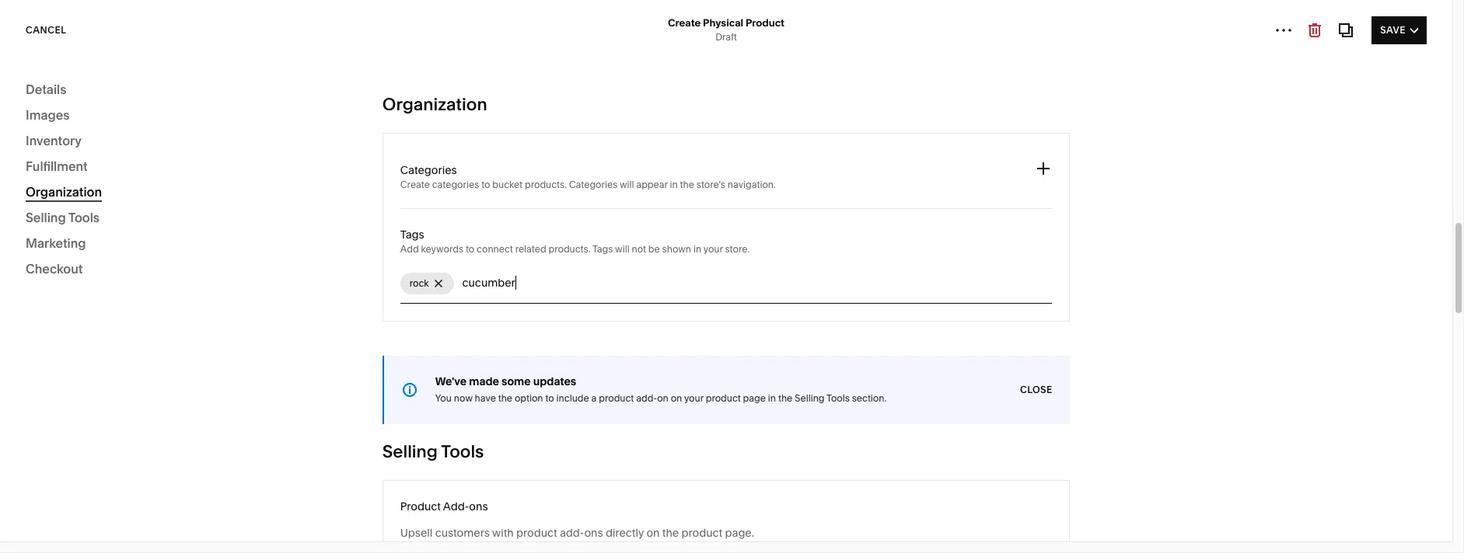Task type: locate. For each thing, give the bounding box(es) containing it.
add- right include
[[636, 393, 658, 405]]

1 horizontal spatial and
[[1139, 291, 1161, 307]]

1 vertical spatial in
[[694, 244, 702, 255]]

page
[[743, 393, 766, 405]]

add for payments
[[352, 253, 370, 265]]

0 horizontal spatial categories
[[400, 163, 457, 177]]

use
[[659, 526, 679, 540]]

0 vertical spatial will
[[620, 179, 634, 191]]

0 vertical spatial add-
[[636, 393, 658, 405]]

1 vertical spatial categories
[[569, 179, 618, 191]]

w12ctake20
[[710, 526, 779, 540]]

professional
[[1267, 313, 1339, 328]]

1 vertical spatial products
[[352, 169, 398, 183]]

plan. left use
[[631, 526, 656, 540]]

add inside payments add a way to get paid.
[[352, 253, 370, 265]]

and inside manage projects and invoice clients manage the details needed to deliver a professional service experience.
[[1139, 291, 1161, 307]]

have
[[475, 393, 496, 405]]

subscribe
[[1035, 198, 1091, 210], [1025, 526, 1080, 538]]

to left get
[[399, 253, 408, 265]]

product add-ons
[[400, 500, 488, 514]]

products up the products at the left
[[352, 169, 398, 183]]

0 horizontal spatial tags
[[400, 228, 425, 242]]

categories create categories to bucket products. categories will appear in the store's navigation.
[[400, 163, 776, 191]]

and inside "publish go live and start selling."
[[384, 390, 401, 402]]

organization
[[383, 94, 488, 115], [26, 184, 102, 200]]

and
[[1139, 291, 1161, 307], [384, 390, 401, 402]]

bucket
[[493, 179, 523, 191]]

1 vertical spatial organization
[[26, 184, 102, 200]]

website link
[[26, 96, 161, 114]]

product left page
[[706, 393, 741, 405]]

manage projects and invoice clients manage the details needed to deliver a professional service experience.
[[1035, 291, 1339, 345]]

categories up categories on the left top
[[400, 163, 457, 177]]

for a limited time, take 20% off any new website plan. use code w12ctake20 at checkout. expires 12/8/2023.
[[385, 526, 944, 540]]

0 vertical spatial in
[[670, 179, 678, 191]]

product
[[746, 16, 785, 29], [400, 500, 441, 514]]

add- left website
[[560, 527, 585, 541]]

0 horizontal spatial organization
[[26, 184, 102, 200]]

a right the deliver
[[1257, 313, 1264, 328]]

to left publish
[[1212, 162, 1223, 177]]

checkout
[[26, 261, 83, 277]]

create inside create physical product draft
[[668, 16, 701, 29]]

edit
[[1311, 33, 1333, 45]]

plan. inside the subscription choose a subscription plan.
[[453, 322, 474, 333]]

invoicing
[[34, 233, 82, 247]]

draft
[[716, 31, 737, 43]]

0 vertical spatial plan.
[[453, 322, 474, 333]]

a right include
[[592, 393, 597, 405]]

1 horizontal spatial categories
[[569, 179, 618, 191]]

your inside "we've made some updates you now have the option to include a product add-on on your product page in the selling tools section."
[[685, 393, 704, 405]]

0 vertical spatial tags
[[400, 228, 425, 242]]

0 vertical spatial create
[[668, 16, 701, 29]]

1 vertical spatial add-
[[560, 527, 585, 541]]

0 horizontal spatial plan.
[[453, 322, 474, 333]]

product right physical
[[746, 16, 785, 29]]

choose
[[352, 322, 386, 333]]

save
[[1381, 24, 1407, 35]]

and right live
[[384, 390, 401, 402]]

manage up service
[[1035, 313, 1084, 328]]

your left page
[[685, 393, 704, 405]]

selling tools down the marketing at the top left of the page
[[34, 259, 99, 273]]

0 vertical spatial categories
[[400, 163, 457, 177]]

1 vertical spatial create
[[400, 179, 430, 191]]

a left way
[[372, 253, 378, 265]]

your left inventory. on the top left of the page
[[425, 185, 445, 196]]

page.
[[725, 527, 755, 541]]

payments add a way to get paid.
[[352, 238, 449, 265]]

the left store's
[[680, 179, 695, 191]]

experience.
[[1081, 330, 1150, 345]]

off
[[528, 526, 541, 540]]

1 vertical spatial plan.
[[631, 526, 656, 540]]

0 vertical spatial organization
[[383, 94, 488, 115]]

to left the connect
[[466, 244, 475, 255]]

selling tools up invoicing
[[26, 210, 100, 226]]

tags left not
[[593, 244, 613, 255]]

to left bucket
[[482, 179, 490, 191]]

1 horizontal spatial plan.
[[631, 526, 656, 540]]

physical
[[703, 16, 744, 29]]

selling tools up sell
[[383, 442, 484, 463]]

add right way
[[400, 244, 419, 255]]

for
[[1089, 267, 1106, 276]]

in inside categories create categories to bucket products. categories will appear in the store's navigation.
[[670, 179, 678, 191]]

your right up
[[365, 101, 402, 122]]

in inside "we've made some updates you now have the option to include a product add-on on your product page in the selling tools section."
[[769, 393, 776, 405]]

you're
[[1072, 162, 1109, 177]]

your
[[365, 101, 402, 122], [1272, 162, 1298, 177], [425, 185, 445, 196], [704, 244, 723, 255], [685, 393, 704, 405]]

the up experience.
[[1087, 313, 1106, 328]]

a inside payments add a way to get paid.
[[372, 253, 378, 265]]

tags up get
[[400, 228, 425, 242]]

1 vertical spatial subscribe
[[1025, 526, 1080, 538]]

for
[[385, 526, 401, 540]]

to left the deliver
[[1199, 313, 1211, 328]]

selling link
[[26, 124, 161, 142]]

1 horizontal spatial tags
[[593, 244, 613, 255]]

create left categories on the left top
[[400, 179, 430, 191]]

to right the products at the left
[[414, 185, 423, 196]]

close
[[1021, 384, 1054, 396]]

ons up take
[[469, 500, 488, 514]]

to left sell
[[398, 475, 415, 496]]

will left not
[[615, 244, 630, 255]]

to inside categories create categories to bucket products. categories will appear in the store's navigation.
[[482, 179, 490, 191]]

website
[[26, 96, 74, 112]]

1 vertical spatial and
[[384, 390, 401, 402]]

manage down suggested
[[1035, 291, 1084, 307]]

publish
[[1226, 162, 1270, 177]]

products inside products add products to your inventory.
[[352, 169, 398, 183]]

to down updates
[[546, 393, 554, 405]]

add inside products add products to your inventory.
[[352, 185, 370, 196]]

add down 'payments'
[[352, 253, 370, 265]]

project management
[[1035, 366, 1155, 378]]

we've made some updates you now have the option to include a product add-on on your product page in the selling tools section.
[[435, 375, 887, 405]]

add left the products at the left
[[352, 185, 370, 196]]

will
[[620, 179, 634, 191], [615, 244, 630, 255]]

1 horizontal spatial products
[[352, 169, 398, 183]]

a down subscription
[[388, 322, 394, 333]]

1 horizontal spatial add-
[[636, 393, 658, 405]]

0 vertical spatial products
[[34, 153, 81, 167]]

include
[[557, 393, 589, 405]]

1 manage from the top
[[1035, 291, 1084, 307]]

products down inventory
[[34, 153, 81, 167]]

in inside tags add keywords to connect related products. tags will not be shown in your store.
[[694, 244, 702, 255]]

2 vertical spatial in
[[769, 393, 776, 405]]

product
[[599, 393, 634, 405], [706, 393, 741, 405], [517, 527, 557, 541], [682, 527, 723, 541]]

tags
[[400, 228, 425, 242], [593, 244, 613, 255]]

orders link
[[34, 173, 170, 200]]

the right page
[[779, 393, 793, 405]]

1 vertical spatial product
[[400, 500, 441, 514]]

sell
[[418, 475, 447, 496]]

products
[[34, 153, 81, 167], [352, 169, 398, 183]]

expires
[[846, 526, 884, 540]]

0 horizontal spatial product
[[400, 500, 441, 514]]

ready,
[[1112, 162, 1147, 177]]

ons left the directly
[[585, 527, 603, 541]]

will left appear
[[620, 179, 634, 191]]

products inside products link
[[34, 153, 81, 167]]

categories left appear
[[569, 179, 618, 191]]

0 vertical spatial and
[[1139, 291, 1161, 307]]

2 manage from the top
[[1035, 313, 1084, 328]]

tools inside "we've made some updates you now have the option to include a product add-on on your product page in the selling tools section."
[[827, 393, 850, 405]]

product down sell
[[400, 500, 441, 514]]

plan. right subscription
[[453, 322, 474, 333]]

payments
[[352, 238, 403, 252]]

0 horizontal spatial in
[[670, 179, 678, 191]]

1 horizontal spatial product
[[746, 16, 785, 29]]

rock
[[410, 278, 429, 289]]

1 vertical spatial manage
[[1035, 313, 1084, 328]]

site
[[1336, 33, 1357, 45]]

0 horizontal spatial and
[[384, 390, 401, 402]]

inventory
[[26, 133, 82, 149]]

0 horizontal spatial create
[[400, 179, 430, 191]]

selling right page
[[795, 393, 825, 405]]

selling
[[26, 124, 66, 140], [26, 210, 66, 226], [34, 259, 69, 273], [795, 393, 825, 405], [383, 442, 438, 463]]

add inside tags add keywords to connect related products. tags will not be shown in your store.
[[400, 244, 419, 255]]

in right shown
[[694, 244, 702, 255]]

product right use
[[682, 527, 723, 541]]

a inside "we've made some updates you now have the option to include a product add-on on your product page in the selling tools section."
[[592, 393, 597, 405]]

2 horizontal spatial in
[[769, 393, 776, 405]]

1 vertical spatial products.
[[549, 244, 591, 255]]

selling up invoicing
[[26, 210, 66, 226]]

0 vertical spatial products.
[[525, 179, 567, 191]]

to inside manage projects and invoice clients manage the details needed to deliver a professional service experience.
[[1199, 313, 1211, 328]]

project management button
[[1035, 359, 1155, 387]]

invoice
[[1164, 291, 1207, 307]]

products for products add products to your inventory.
[[352, 169, 398, 183]]

in right appear
[[670, 179, 678, 191]]

selling down the marketing at the top left of the page
[[34, 259, 69, 273]]

manage
[[1035, 291, 1084, 307], [1035, 313, 1084, 328]]

add-
[[636, 393, 658, 405], [560, 527, 585, 541]]

take
[[479, 526, 500, 540]]

and up details
[[1139, 291, 1161, 307]]

1 vertical spatial ons
[[585, 527, 603, 541]]

0 vertical spatial subscribe
[[1035, 198, 1091, 210]]

subscription
[[396, 322, 451, 333]]

your left store.
[[704, 244, 723, 255]]

to inside products add products to your inventory.
[[414, 185, 423, 196]]

0 horizontal spatial add-
[[560, 527, 585, 541]]

to inside "we've made some updates you now have the option to include a product add-on on your product page in the selling tools section."
[[546, 393, 554, 405]]

rock button
[[400, 273, 454, 295]]

more
[[305, 475, 348, 496]]

1 vertical spatial will
[[615, 244, 630, 255]]

12/8/2023.
[[887, 526, 941, 540]]

0 horizontal spatial ons
[[469, 500, 488, 514]]

0 vertical spatial manage
[[1035, 291, 1084, 307]]

keywords
[[421, 244, 464, 255]]

selling up sell
[[383, 442, 438, 463]]

1 horizontal spatial in
[[694, 244, 702, 255]]

1 horizontal spatial create
[[668, 16, 701, 29]]

create left physical
[[668, 16, 701, 29]]

product right the with
[[517, 527, 557, 541]]

0 horizontal spatial products
[[34, 153, 81, 167]]

project
[[1035, 366, 1080, 378]]

some
[[502, 375, 531, 389]]

upsell
[[400, 527, 433, 541]]

in right page
[[769, 393, 776, 405]]

add- inside "we've made some updates you now have the option to include a product add-on on your product page in the selling tools section."
[[636, 393, 658, 405]]

selling tools
[[26, 210, 100, 226], [34, 259, 99, 273], [383, 442, 484, 463]]

tools left section.
[[827, 393, 850, 405]]

store's
[[697, 179, 726, 191]]

products. right bucket
[[525, 179, 567, 191]]

a
[[372, 253, 378, 265], [1257, 313, 1264, 328], [388, 322, 394, 333], [592, 393, 597, 405], [404, 526, 410, 540]]

navigation.
[[728, 179, 776, 191]]

0 vertical spatial product
[[746, 16, 785, 29]]

categories
[[400, 163, 457, 177], [569, 179, 618, 191]]

products. right related on the left of page
[[549, 244, 591, 255]]



Task type: describe. For each thing, give the bounding box(es) containing it.
now
[[454, 393, 473, 405]]

the inside manage projects and invoice clients manage the details needed to deliver a professional service experience.
[[1087, 313, 1106, 328]]

section.
[[852, 393, 887, 405]]

selling.
[[425, 390, 456, 402]]

start
[[403, 390, 423, 402]]

products add products to your inventory.
[[352, 169, 490, 196]]

we've
[[435, 375, 467, 389]]

new
[[564, 526, 586, 540]]

product inside create physical product draft
[[746, 16, 785, 29]]

fulfillment
[[26, 159, 88, 174]]

to inside payments add a way to get paid.
[[399, 253, 408, 265]]

subscribe
[[1150, 162, 1209, 177]]

code
[[681, 526, 708, 540]]

to inside tags add keywords to connect related products. tags will not be shown in your store.
[[466, 244, 475, 255]]

updates
[[533, 375, 577, 389]]

up
[[340, 101, 362, 122]]

details
[[26, 82, 66, 97]]

will inside tags add keywords to connect related products. tags will not be shown in your store.
[[615, 244, 630, 255]]

related
[[515, 244, 547, 255]]

suggested for you
[[1035, 267, 1126, 276]]

customers
[[435, 527, 490, 541]]

set
[[309, 101, 336, 122]]

products for products
[[34, 153, 81, 167]]

publish go live and start selling.
[[352, 375, 456, 402]]

cancel button
[[26, 16, 66, 44]]

the inside categories create categories to bucket products. categories will appear in the store's navigation.
[[680, 179, 695, 191]]

get
[[410, 253, 425, 265]]

tools up sell
[[441, 442, 484, 463]]

a inside the subscription choose a subscription plan.
[[388, 322, 394, 333]]

products link
[[34, 147, 170, 173]]

0 vertical spatial subscribe button
[[1035, 191, 1091, 219]]

create physical product draft
[[668, 16, 785, 43]]

a inside manage projects and invoice clients manage the details needed to deliver a professional service experience.
[[1257, 313, 1264, 328]]

20%
[[503, 526, 525, 540]]

delete image
[[432, 278, 445, 290]]

marketing
[[26, 236, 86, 251]]

appear
[[637, 179, 668, 191]]

checkout.
[[794, 526, 844, 540]]

you
[[1108, 267, 1126, 276]]

products. inside categories create categories to bucket products. categories will appear in the store's navigation.
[[525, 179, 567, 191]]

subscription choose a subscription plan.
[[352, 306, 474, 333]]

tags add keywords to connect related products. tags will not be shown in your store.
[[400, 228, 750, 255]]

projects
[[1087, 291, 1136, 307]]

1 vertical spatial selling tools
[[34, 259, 99, 273]]

needed
[[1151, 313, 1196, 328]]

2 vertical spatial selling tools
[[383, 442, 484, 463]]

details
[[1108, 313, 1148, 328]]

option
[[515, 393, 543, 405]]

save button
[[1373, 16, 1428, 44]]

14
[[1045, 109, 1069, 139]]

your left site.
[[1272, 162, 1298, 177]]

tools up invoicing link
[[68, 210, 100, 226]]

Add... field
[[463, 275, 582, 292]]

0 vertical spatial ons
[[469, 500, 488, 514]]

suggested
[[1035, 267, 1086, 276]]

add for products
[[352, 185, 370, 196]]

product right include
[[599, 393, 634, 405]]

time,
[[451, 526, 476, 540]]

limited
[[413, 526, 448, 540]]

paid.
[[427, 253, 449, 265]]

orders
[[34, 180, 70, 194]]

edit site
[[1311, 33, 1357, 45]]

close button
[[1021, 377, 1054, 405]]

your inside tags add keywords to connect related products. tags will not be shown in your store.
[[704, 244, 723, 255]]

more ways to sell
[[305, 475, 447, 496]]

1 horizontal spatial organization
[[383, 94, 488, 115]]

connect
[[477, 244, 513, 255]]

be
[[649, 244, 660, 255]]

selling tools link
[[34, 253, 170, 279]]

invoicing link
[[34, 226, 170, 253]]

upsell customers with product add-ons directly on the product page.
[[400, 527, 755, 541]]

when
[[1035, 162, 1069, 177]]

selling down the 'images'
[[26, 124, 66, 140]]

0 vertical spatial selling tools
[[26, 210, 100, 226]]

images
[[26, 107, 70, 123]]

store
[[405, 101, 448, 122]]

selling inside "we've made some updates you now have the option to include a product add-on on your product page in the selling tools section."
[[795, 393, 825, 405]]

tools down invoicing link
[[72, 259, 99, 273]]

your inside products add products to your inventory.
[[425, 185, 445, 196]]

1 horizontal spatial ons
[[585, 527, 603, 541]]

1 vertical spatial tags
[[593, 244, 613, 255]]

any
[[543, 526, 562, 540]]

set up your store
[[309, 101, 448, 122]]

when you're ready, subscribe to publish your site.
[[1035, 162, 1325, 177]]

cancel
[[26, 24, 66, 35]]

way
[[380, 253, 397, 265]]

the down the some
[[498, 393, 513, 405]]

website
[[588, 526, 629, 540]]

will inside categories create categories to bucket products. categories will appear in the store's navigation.
[[620, 179, 634, 191]]

rock field
[[400, 265, 1053, 304]]

edit site button
[[1303, 26, 1365, 54]]

made
[[469, 375, 499, 389]]

a right for
[[404, 526, 410, 540]]

management
[[1082, 366, 1155, 378]]

you
[[435, 393, 452, 405]]

1 vertical spatial subscribe button
[[1016, 519, 1089, 547]]

clients
[[1210, 291, 1249, 307]]

publish
[[352, 375, 390, 389]]

products
[[372, 185, 412, 196]]

deliver
[[1214, 313, 1254, 328]]

directly
[[606, 527, 644, 541]]

create inside categories create categories to bucket products. categories will appear in the store's navigation.
[[400, 179, 430, 191]]

the left code
[[663, 527, 679, 541]]

products. inside tags add keywords to connect related products. tags will not be shown in your store.
[[549, 244, 591, 255]]

discounts
[[34, 206, 86, 220]]

live
[[367, 390, 382, 402]]

discounts link
[[34, 200, 170, 226]]

service
[[1035, 330, 1078, 345]]



Task type: vqa. For each thing, say whether or not it's contained in the screenshot.
ADD PICKUP OPTION
no



